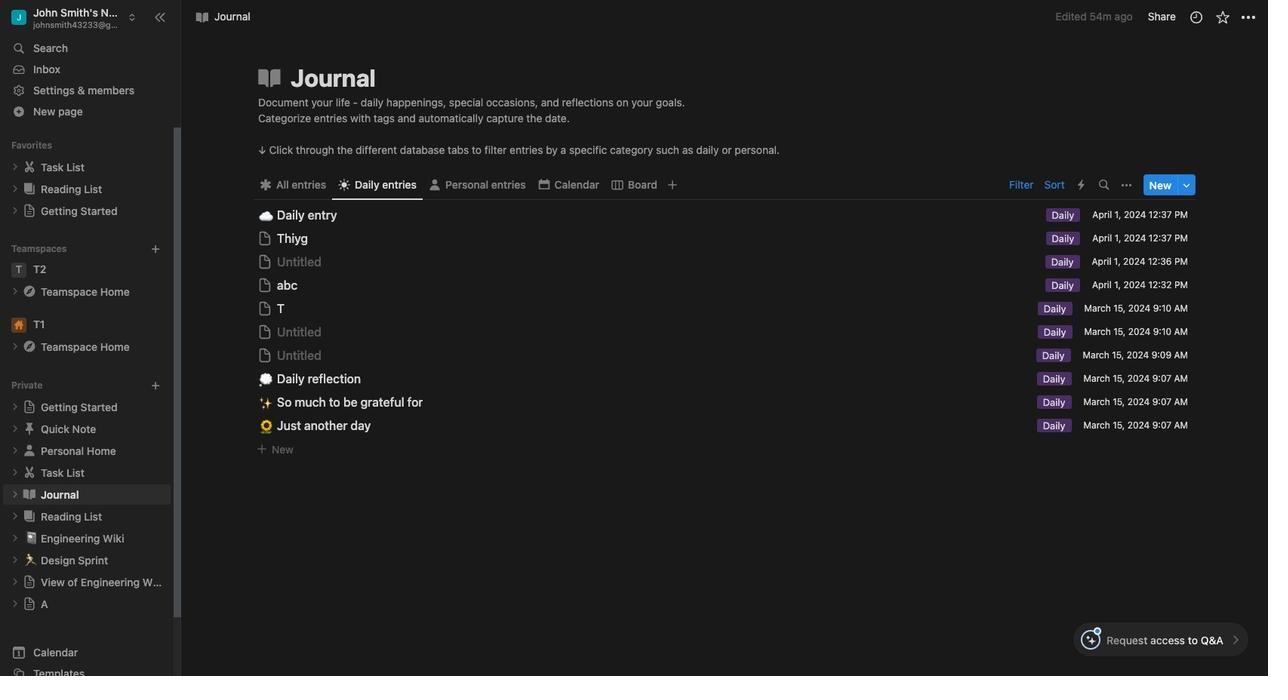 Task type: describe. For each thing, give the bounding box(es) containing it.
3 open image from the top
[[11, 446, 20, 456]]

9 open image from the top
[[11, 578, 20, 587]]

1 tab from the left
[[254, 175, 332, 196]]

add a page image
[[150, 380, 161, 391]]

2 open image from the top
[[11, 184, 20, 194]]

4 open image from the top
[[11, 534, 20, 543]]

t image
[[11, 263, 26, 278]]

🏃 image
[[24, 551, 38, 569]]

close sidebar image
[[154, 11, 166, 23]]

5 open image from the top
[[11, 425, 20, 434]]

💭 image
[[259, 370, 274, 389]]

favorite image
[[1215, 9, 1230, 25]]

📓 image
[[24, 530, 38, 547]]

🌻 image
[[259, 417, 274, 435]]

6 open image from the top
[[11, 468, 20, 477]]

✨ image
[[259, 393, 274, 412]]

1 open image from the top
[[11, 342, 20, 351]]

3 open image from the top
[[11, 206, 20, 215]]

6 open image from the top
[[11, 600, 20, 609]]

☁️ image
[[259, 206, 274, 225]]

new teamspace image
[[150, 244, 161, 254]]

4 open image from the top
[[11, 287, 20, 296]]



Task type: locate. For each thing, give the bounding box(es) containing it.
open image
[[11, 342, 20, 351], [11, 403, 20, 412], [11, 446, 20, 456], [11, 534, 20, 543], [11, 556, 20, 565], [11, 600, 20, 609]]

tab list
[[254, 170, 1005, 200]]

change page icon image
[[256, 64, 283, 91], [22, 160, 37, 175], [22, 181, 37, 197], [23, 204, 36, 218], [22, 284, 37, 299], [22, 339, 37, 354], [23, 400, 36, 414], [22, 422, 37, 437], [22, 443, 37, 459], [22, 465, 37, 480], [22, 487, 37, 502], [22, 509, 37, 524], [23, 576, 36, 589], [23, 598, 36, 611]]

8 open image from the top
[[11, 512, 20, 521]]

3 tab from the left
[[606, 175, 664, 196]]

1 open image from the top
[[11, 163, 20, 172]]

open image
[[11, 163, 20, 172], [11, 184, 20, 194], [11, 206, 20, 215], [11, 287, 20, 296], [11, 425, 20, 434], [11, 468, 20, 477], [11, 490, 20, 499], [11, 512, 20, 521], [11, 578, 20, 587]]

2 open image from the top
[[11, 403, 20, 412]]

2 tab from the left
[[332, 175, 423, 196]]

updates image
[[1189, 9, 1204, 25]]

tab
[[254, 175, 332, 196], [332, 175, 423, 196], [606, 175, 664, 196]]

7 open image from the top
[[11, 490, 20, 499]]

5 open image from the top
[[11, 556, 20, 565]]

create and view automations image
[[1078, 180, 1085, 191]]



Task type: vqa. For each thing, say whether or not it's contained in the screenshot.
tab
yes



